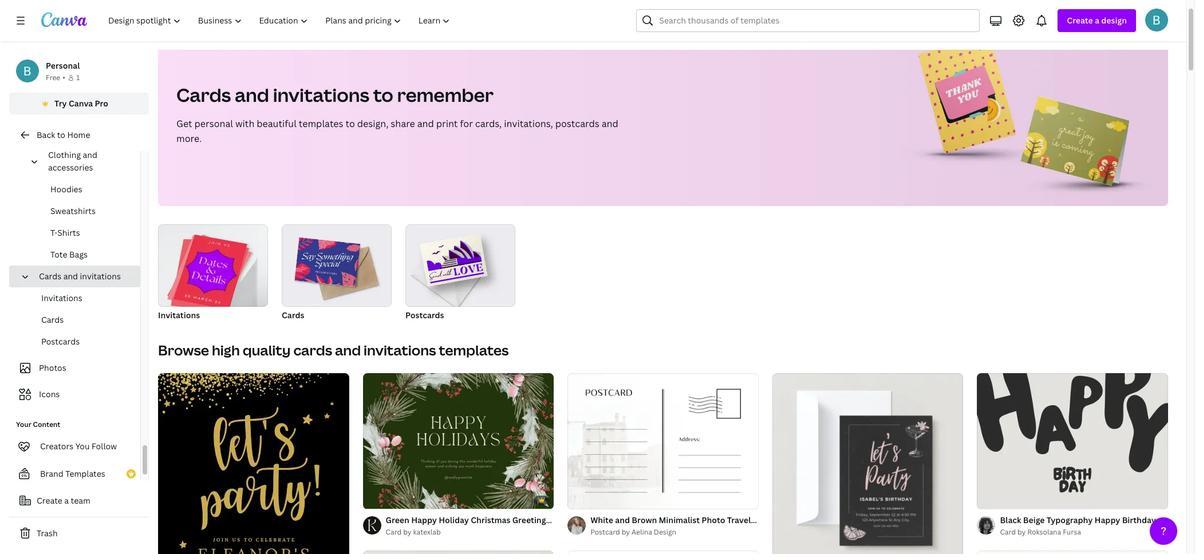 Task type: vqa. For each thing, say whether or not it's contained in the screenshot.
Learn
no



Task type: locate. For each thing, give the bounding box(es) containing it.
card down green
[[386, 528, 402, 537]]

1 by from the left
[[403, 528, 412, 537]]

postcard right travel
[[753, 515, 788, 526]]

2
[[591, 496, 595, 504]]

t-shirts
[[50, 227, 80, 238]]

create inside dropdown button
[[1068, 15, 1094, 26]]

a inside create a team button
[[64, 496, 69, 507]]

0 horizontal spatial invitations
[[41, 293, 82, 304]]

happy up katexlab on the left
[[411, 515, 437, 526]]

to right back
[[57, 129, 65, 140]]

1 happy from the left
[[411, 515, 437, 526]]

card by katexlab link
[[386, 527, 554, 539]]

happy
[[411, 515, 437, 526], [1095, 515, 1121, 526]]

brand
[[40, 469, 63, 480]]

sweatshirts
[[50, 206, 96, 217]]

0 vertical spatial invitations
[[41, 293, 82, 304]]

create left design
[[1068, 15, 1094, 26]]

by for green
[[403, 528, 412, 537]]

invitations down cards and invitations
[[41, 293, 82, 304]]

team
[[71, 496, 90, 507]]

1 horizontal spatial create
[[1068, 15, 1094, 26]]

0 vertical spatial create
[[1068, 15, 1094, 26]]

white and brown minimalist photo travel postcard image
[[568, 374, 759, 509]]

2 horizontal spatial to
[[373, 83, 394, 107]]

templates
[[299, 117, 343, 130], [439, 341, 509, 360]]

back to home link
[[9, 124, 149, 147]]

cards link for left postcards link
[[18, 309, 140, 331]]

1 vertical spatial create
[[37, 496, 62, 507]]

sweatshirts link
[[28, 201, 140, 222]]

by
[[403, 528, 412, 537], [622, 528, 630, 537], [1018, 528, 1026, 537]]

0 vertical spatial postcards
[[406, 310, 444, 321]]

bags
[[69, 249, 88, 260]]

your content
[[16, 420, 60, 430]]

1 horizontal spatial by
[[622, 528, 630, 537]]

black beige typography happy birthday card image
[[978, 374, 1169, 509]]

design
[[654, 528, 677, 537]]

0 horizontal spatial by
[[403, 528, 412, 537]]

invitations up browse at the left of page
[[158, 310, 200, 321]]

invitations link for the right postcards link
[[158, 225, 268, 323]]

print
[[436, 117, 458, 130]]

0 vertical spatial 1
[[76, 73, 80, 83]]

and
[[235, 83, 269, 107], [418, 117, 434, 130], [602, 117, 619, 130], [83, 150, 97, 160], [63, 271, 78, 282], [335, 341, 361, 360], [616, 515, 630, 526]]

2 happy from the left
[[1095, 515, 1121, 526]]

card image
[[282, 225, 392, 307], [295, 238, 360, 287]]

0 horizontal spatial happy
[[411, 515, 437, 526]]

to up design,
[[373, 83, 394, 107]]

shirts
[[57, 227, 80, 238]]

canva
[[69, 98, 93, 109]]

a
[[1096, 15, 1100, 26], [64, 496, 69, 507]]

try
[[54, 98, 67, 109]]

0 horizontal spatial a
[[64, 496, 69, 507]]

for
[[460, 117, 473, 130]]

typography
[[1047, 515, 1093, 526]]

brand templates
[[40, 469, 105, 480]]

1 vertical spatial invitations
[[80, 271, 121, 282]]

invitations
[[41, 293, 82, 304], [158, 310, 200, 321]]

postcard down the 'white' on the bottom of the page
[[591, 528, 620, 537]]

by down green
[[403, 528, 412, 537]]

share
[[391, 117, 415, 130]]

by inside black beige typography happy birthday card card by roksolana fursa
[[1018, 528, 1026, 537]]

create inside button
[[37, 496, 62, 507]]

high
[[212, 341, 240, 360]]

1 horizontal spatial invitations
[[158, 310, 200, 321]]

create
[[1068, 15, 1094, 26], [37, 496, 62, 507]]

0 horizontal spatial 1
[[76, 73, 80, 83]]

follow
[[92, 441, 117, 452]]

2 horizontal spatial by
[[1018, 528, 1026, 537]]

card right birthday
[[1159, 515, 1177, 526]]

green
[[386, 515, 410, 526]]

to
[[373, 83, 394, 107], [346, 117, 355, 130], [57, 129, 65, 140]]

1 for 1 of 2
[[576, 496, 579, 504]]

by left aelina
[[622, 528, 630, 537]]

creators you follow link
[[9, 435, 140, 458]]

invitation image
[[158, 225, 268, 307], [173, 235, 247, 311]]

create down brand at the bottom of the page
[[37, 496, 62, 507]]

1 vertical spatial a
[[64, 496, 69, 507]]

1 right •
[[76, 73, 80, 83]]

and right the 'white' on the bottom of the page
[[616, 515, 630, 526]]

top level navigation element
[[101, 9, 460, 32]]

1 horizontal spatial postcard
[[753, 515, 788, 526]]

0 vertical spatial invitations
[[273, 83, 370, 107]]

0 vertical spatial postcards link
[[406, 225, 516, 323]]

postcard image
[[406, 225, 516, 307], [420, 233, 488, 287]]

1 left of
[[576, 496, 579, 504]]

photo
[[702, 515, 726, 526]]

create for create a design
[[1068, 15, 1094, 26]]

1 horizontal spatial to
[[346, 117, 355, 130]]

1 horizontal spatial cards link
[[282, 225, 392, 323]]

1 inside 'link'
[[576, 496, 579, 504]]

cards down the tote
[[39, 271, 61, 282]]

invitations link for left postcards link
[[18, 288, 140, 309]]

1 horizontal spatial a
[[1096, 15, 1100, 26]]

remember
[[397, 83, 494, 107]]

0 horizontal spatial postcard
[[591, 528, 620, 537]]

by inside green happy holiday christmas greeting card card by katexlab
[[403, 528, 412, 537]]

create a team button
[[9, 490, 149, 513]]

postcard
[[753, 515, 788, 526], [591, 528, 620, 537]]

a left team
[[64, 496, 69, 507]]

postcards
[[406, 310, 444, 321], [41, 336, 80, 347]]

1 vertical spatial postcards
[[41, 336, 80, 347]]

postcard image inside postcards link
[[420, 233, 488, 287]]

0 horizontal spatial create
[[37, 496, 62, 507]]

card
[[548, 515, 567, 526], [1159, 515, 1177, 526], [386, 528, 402, 537], [1001, 528, 1016, 537]]

1 of 2
[[576, 496, 595, 504]]

0 horizontal spatial templates
[[299, 117, 343, 130]]

t-shirts link
[[28, 222, 140, 244]]

cards,
[[475, 117, 502, 130]]

1 horizontal spatial invitations link
[[158, 225, 268, 323]]

hoodies link
[[28, 179, 140, 201]]

1 horizontal spatial postcards link
[[406, 225, 516, 323]]

to left design,
[[346, 117, 355, 130]]

1 vertical spatial postcards link
[[18, 331, 140, 353]]

Search search field
[[660, 10, 973, 32]]

0 vertical spatial templates
[[299, 117, 343, 130]]

clothing and accessories button
[[44, 144, 134, 179]]

and down back to home link
[[83, 150, 97, 160]]

green happy holiday christmas greeting card image
[[363, 374, 554, 509]]

1 horizontal spatial templates
[[439, 341, 509, 360]]

happy inside green happy holiday christmas greeting card card by katexlab
[[411, 515, 437, 526]]

1 vertical spatial invitations
[[158, 310, 200, 321]]

0 horizontal spatial cards link
[[18, 309, 140, 331]]

•
[[63, 73, 65, 83]]

2 by from the left
[[622, 528, 630, 537]]

a left design
[[1096, 15, 1100, 26]]

1 vertical spatial 1
[[576, 496, 579, 504]]

invitations link
[[158, 225, 268, 323], [18, 288, 140, 309]]

0 vertical spatial a
[[1096, 15, 1100, 26]]

fursa
[[1064, 528, 1082, 537]]

and left print
[[418, 117, 434, 130]]

green happy holiday christmas greeting card card by katexlab
[[386, 515, 567, 537]]

happy up card by roksolana fursa link
[[1095, 515, 1121, 526]]

tote bags link
[[28, 244, 140, 266]]

clothing
[[48, 150, 81, 160]]

black gold glitter shiny let's party birthday invitation image
[[158, 374, 349, 555]]

invitations for cards and invitations
[[80, 271, 121, 282]]

back
[[37, 129, 55, 140]]

card by roksolana fursa link
[[1001, 527, 1169, 539]]

0 horizontal spatial invitations link
[[18, 288, 140, 309]]

browse high quality cards and invitations templates
[[158, 341, 509, 360]]

a inside 'create a design' dropdown button
[[1096, 15, 1100, 26]]

brad klo image
[[1146, 9, 1169, 32]]

3 by from the left
[[1018, 528, 1026, 537]]

1
[[76, 73, 80, 83], [576, 496, 579, 504]]

browse
[[158, 341, 209, 360]]

brown
[[632, 515, 657, 526]]

get
[[176, 117, 192, 130]]

by down black
[[1018, 528, 1026, 537]]

1 horizontal spatial happy
[[1095, 515, 1121, 526]]

of
[[581, 496, 589, 504]]

invitations
[[273, 83, 370, 107], [80, 271, 121, 282], [364, 341, 436, 360]]

None search field
[[637, 9, 981, 32]]

personal
[[46, 60, 80, 71]]

icons link
[[16, 384, 134, 406]]

1 horizontal spatial 1
[[576, 496, 579, 504]]

try canva pro
[[54, 98, 108, 109]]

accessories
[[48, 162, 93, 173]]

cards and invitations to remember
[[176, 83, 494, 107]]



Task type: describe. For each thing, give the bounding box(es) containing it.
happy inside black beige typography happy birthday card card by roksolana fursa
[[1095, 515, 1121, 526]]

black
[[1001, 515, 1022, 526]]

aesthetic beige travel photo pictures paris postcard double-sided image
[[978, 552, 1169, 555]]

a for team
[[64, 496, 69, 507]]

back to home
[[37, 129, 90, 140]]

free
[[46, 73, 60, 83]]

0 horizontal spatial to
[[57, 129, 65, 140]]

card right 'greeting'
[[548, 515, 567, 526]]

cards up photos
[[41, 315, 64, 325]]

christmas
[[471, 515, 511, 526]]

free •
[[46, 73, 65, 83]]

your
[[16, 420, 31, 430]]

and up the with
[[235, 83, 269, 107]]

and inside "white and brown minimalist photo travel postcard postcard by aelina design"
[[616, 515, 630, 526]]

create a design
[[1068, 15, 1128, 26]]

1 vertical spatial postcard
[[591, 528, 620, 537]]

trash
[[37, 528, 58, 539]]

travel
[[728, 515, 751, 526]]

cards and invitations to remember image
[[894, 23, 1169, 206]]

beautiful
[[257, 117, 297, 130]]

personal
[[195, 117, 233, 130]]

minimalist
[[659, 515, 700, 526]]

and down tote bags
[[63, 271, 78, 282]]

cards
[[294, 341, 332, 360]]

creators you follow
[[40, 441, 117, 452]]

1 of 2 link
[[568, 374, 759, 509]]

t-
[[50, 227, 57, 238]]

greeting
[[513, 515, 546, 526]]

black beige typography happy birthday card link
[[1001, 514, 1177, 527]]

black beige typography happy birthday card card by roksolana fursa
[[1001, 515, 1177, 537]]

tote
[[50, 249, 67, 260]]

cards up cards
[[282, 310, 304, 321]]

white and brown minimalist photo travel postcard postcard by aelina design
[[591, 515, 788, 537]]

1 vertical spatial templates
[[439, 341, 509, 360]]

beige
[[1024, 515, 1045, 526]]

create a team
[[37, 496, 90, 507]]

katexlab
[[413, 528, 441, 537]]

content
[[33, 420, 60, 430]]

create a design button
[[1058, 9, 1137, 32]]

postcards
[[556, 117, 600, 130]]

0 vertical spatial postcard
[[753, 515, 788, 526]]

card down black
[[1001, 528, 1016, 537]]

by inside "white and brown minimalist photo travel postcard postcard by aelina design"
[[622, 528, 630, 537]]

1 for 1
[[76, 73, 80, 83]]

invitations for cards and invitations to remember
[[273, 83, 370, 107]]

templates
[[65, 469, 105, 480]]

black and pink illustrated birthday invitation image
[[773, 374, 964, 555]]

with
[[235, 117, 255, 130]]

2 vertical spatial invitations
[[364, 341, 436, 360]]

tote bags
[[50, 249, 88, 260]]

create for create a team
[[37, 496, 62, 507]]

design,
[[357, 117, 389, 130]]

by for black
[[1018, 528, 1026, 537]]

white
[[591, 515, 614, 526]]

to inside "get personal with beautiful templates to design, share and print for cards, invitations, postcards and more."
[[346, 117, 355, 130]]

creators
[[40, 441, 74, 452]]

cards and invitations
[[39, 271, 121, 282]]

cards link for the right postcards link
[[282, 225, 392, 323]]

0 horizontal spatial postcards link
[[18, 331, 140, 353]]

more.
[[176, 132, 202, 145]]

and right cards
[[335, 341, 361, 360]]

brand templates link
[[9, 463, 140, 486]]

holiday
[[439, 515, 469, 526]]

icons
[[39, 389, 60, 400]]

templates inside "get personal with beautiful templates to design, share and print for cards, invitations, postcards and more."
[[299, 117, 343, 130]]

roksolana
[[1028, 528, 1062, 537]]

1 horizontal spatial postcards
[[406, 310, 444, 321]]

postcard by aelina design link
[[591, 527, 759, 539]]

try canva pro button
[[9, 93, 149, 115]]

cards up personal
[[176, 83, 231, 107]]

green happy holiday christmas greeting card link
[[386, 514, 567, 527]]

gray white real estate agent formal postcard image
[[568, 551, 759, 555]]

and inside clothing and accessories
[[83, 150, 97, 160]]

birthday
[[1123, 515, 1157, 526]]

a for design
[[1096, 15, 1100, 26]]

beige elegance wedding invitation image
[[363, 551, 554, 555]]

clothing and accessories
[[48, 150, 97, 173]]

home
[[67, 129, 90, 140]]

white and brown minimalist photo travel postcard link
[[591, 514, 788, 527]]

design
[[1102, 15, 1128, 26]]

trash link
[[9, 523, 149, 545]]

aelina
[[632, 528, 653, 537]]

and right postcards
[[602, 117, 619, 130]]

photos link
[[16, 358, 134, 379]]

pro
[[95, 98, 108, 109]]

get personal with beautiful templates to design, share and print for cards, invitations, postcards and more.
[[176, 117, 619, 145]]

photos
[[39, 363, 66, 374]]

quality
[[243, 341, 291, 360]]

0 horizontal spatial postcards
[[41, 336, 80, 347]]

invitations,
[[504, 117, 553, 130]]

hoodies
[[50, 184, 82, 195]]



